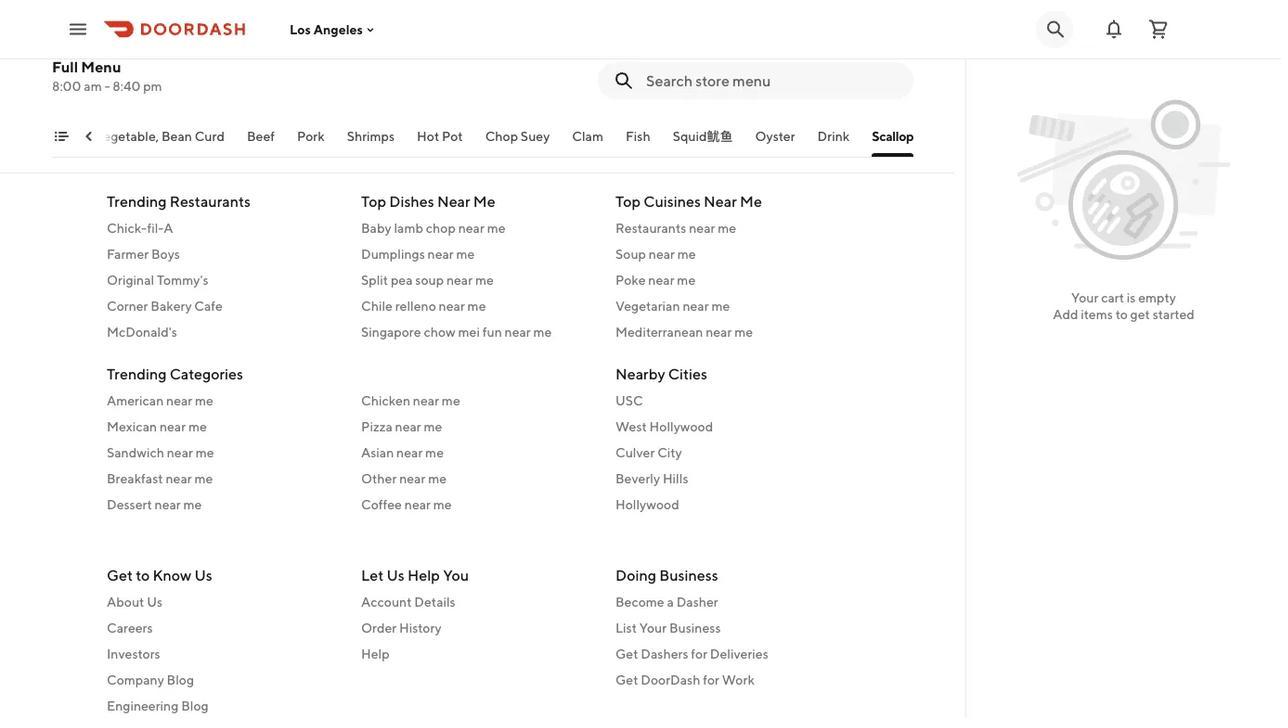Task type: vqa. For each thing, say whether or not it's contained in the screenshot.


Task type: describe. For each thing, give the bounding box(es) containing it.
shrimps button
[[347, 128, 395, 157]]

poke
[[616, 273, 646, 288]]

is
[[1127, 290, 1136, 306]]

prices
[[348, 66, 380, 79]]

trending categories
[[107, 365, 243, 383]]

baby
[[361, 221, 392, 236]]

open menu image
[[67, 18, 89, 40]]

pork button
[[297, 128, 325, 157]]

dasher
[[677, 595, 719, 611]]

near up dumplings near me link
[[458, 221, 485, 236]]

me for top dishes near me
[[473, 193, 496, 210]]

usc link
[[616, 392, 848, 410]]

mcdonald's
[[107, 325, 177, 340]]

mcdonald's link
[[107, 323, 339, 342]]

doordash
[[641, 673, 701, 689]]

original tommy's link
[[107, 271, 339, 290]]

engineering
[[107, 699, 179, 715]]

chicken
[[361, 393, 411, 409]]

mediterranean near me
[[616, 325, 753, 340]]

breakfast near me
[[107, 471, 213, 487]]

fil-
[[147, 221, 164, 236]]

account details link
[[361, 594, 593, 612]]

dessert
[[107, 497, 152, 513]]

know
[[153, 567, 192, 585]]

for for doordash
[[703, 673, 720, 689]]

tommy's
[[157, 273, 208, 288]]

baby lamb chop near me link
[[361, 219, 593, 238]]

near for dessert near me
[[155, 497, 181, 513]]

baby lamb chop near me
[[361, 221, 506, 236]]

pm
[[143, 79, 162, 94]]

help link
[[361, 646, 593, 664]]

list your business link
[[616, 620, 848, 638]]

me for dumplings near me
[[456, 247, 475, 262]]

near for mexican near me
[[160, 419, 186, 435]]

restaurants near me link
[[616, 219, 848, 238]]

asian near me link
[[361, 444, 593, 462]]

suey
[[521, 129, 550, 144]]

get doordash for work
[[616, 673, 755, 689]]

curd
[[195, 129, 225, 144]]

Item Search search field
[[646, 71, 899, 91]]

los angeles button
[[290, 22, 378, 37]]

near for pizza near me
[[395, 419, 421, 435]]

original
[[107, 273, 154, 288]]

soup near me
[[616, 247, 696, 262]]

squid鱿鱼
[[673, 129, 733, 144]]

top for top dishes near me
[[361, 193, 386, 210]]

0 vertical spatial hollywood
[[650, 419, 713, 435]]

trending for trending restaurants
[[107, 193, 167, 210]]

deliveries
[[710, 647, 769, 663]]

west hollywood
[[616, 419, 713, 435]]

me for dessert near me
[[183, 497, 202, 513]]

near for restaurants near me
[[689, 221, 715, 236]]

near for american near me
[[166, 393, 192, 409]]

hot pot button
[[417, 128, 463, 157]]

cafe
[[194, 299, 223, 314]]

scallop
[[872, 129, 914, 144]]

poke near me link
[[616, 271, 848, 290]]

me for breakfast near me
[[194, 471, 213, 487]]

other
[[361, 471, 397, 487]]

chick-fil-a link
[[107, 219, 339, 238]]

add
[[1053, 307, 1079, 322]]

order history
[[361, 621, 442, 637]]

directly
[[488, 66, 528, 79]]

chicken near me
[[361, 393, 460, 409]]

dumplings near me
[[361, 247, 475, 262]]

1 vertical spatial help
[[361, 647, 390, 663]]

chop
[[426, 221, 456, 236]]

beverly
[[616, 471, 660, 487]]

vegetable, bean curd button
[[95, 128, 225, 157]]

me down dumplings near me link
[[475, 273, 494, 288]]

0 items, open order cart image
[[1148, 18, 1170, 40]]

angeles
[[314, 22, 363, 37]]

list
[[616, 621, 637, 637]]

company
[[107, 673, 164, 689]]

hills
[[663, 471, 689, 487]]

coffee
[[361, 497, 402, 513]]

merchant
[[565, 66, 615, 79]]

me for american near me
[[195, 393, 214, 409]]

me up dumplings near me link
[[487, 221, 506, 236]]

prices on this menu are set directly by the merchant .
[[348, 66, 618, 79]]

0 horizontal spatial to
[[136, 567, 150, 585]]

get for get to know us
[[107, 567, 133, 585]]

near for mediterranean near me
[[706, 325, 732, 340]]

nearby cities
[[616, 365, 708, 383]]

doing
[[616, 567, 657, 585]]

investors link
[[107, 646, 339, 664]]

singapore chow mei fun near me link
[[361, 323, 593, 342]]

soup
[[415, 273, 444, 288]]

your inside your cart is empty add items to get started
[[1072, 290, 1099, 306]]

farmer
[[107, 247, 149, 262]]

0 vertical spatial business
[[659, 567, 718, 585]]

near right soup
[[447, 273, 473, 288]]

menu
[[81, 59, 121, 76]]

let us help you
[[361, 567, 469, 585]]

squid鱿鱼 button
[[673, 128, 733, 157]]

other near me link
[[361, 470, 593, 488]]

me for chicken near me
[[442, 393, 460, 409]]

empty
[[1139, 290, 1176, 306]]

1 horizontal spatial us
[[195, 567, 212, 585]]

fish button
[[626, 128, 651, 157]]

farmer boys
[[107, 247, 180, 262]]

coffee near me link
[[361, 496, 593, 514]]

chick-fil-a
[[107, 221, 173, 236]]

beef
[[247, 129, 275, 144]]

near for soup near me
[[649, 247, 675, 262]]

pork
[[297, 129, 325, 144]]

menu
[[419, 66, 449, 79]]

top for top cuisines near me
[[616, 193, 641, 210]]



Task type: locate. For each thing, give the bounding box(es) containing it.
me for sandwich near me
[[196, 445, 214, 461]]

near right fun
[[505, 325, 531, 340]]

coffee near me
[[361, 497, 452, 513]]

near for chicken near me
[[413, 393, 439, 409]]

0 vertical spatial blog
[[167, 673, 194, 689]]

mexican near me
[[107, 419, 207, 435]]

0 vertical spatial trending
[[107, 193, 167, 210]]

0 vertical spatial help
[[408, 567, 440, 585]]

west
[[616, 419, 647, 435]]

to left get
[[1116, 307, 1128, 322]]

me down split pea soup near me link
[[468, 299, 486, 314]]

breakfast
[[107, 471, 163, 487]]

chop suey
[[485, 129, 550, 144]]

near up mediterranean near me
[[683, 299, 709, 314]]

1 horizontal spatial your
[[1072, 290, 1099, 306]]

this
[[398, 66, 417, 79]]

1 horizontal spatial near
[[704, 193, 737, 210]]

history
[[399, 621, 442, 637]]

trending up the chick-fil-a
[[107, 193, 167, 210]]

for left the work
[[703, 673, 720, 689]]

set
[[470, 66, 486, 79]]

chile relleno near me link
[[361, 297, 593, 316]]

0 horizontal spatial us
[[147, 595, 163, 611]]

a
[[164, 221, 173, 236]]

1 vertical spatial trending
[[107, 365, 167, 383]]

hollywood up the city
[[650, 419, 713, 435]]

chile relleno near me
[[361, 299, 486, 314]]

1 horizontal spatial me
[[740, 193, 762, 210]]

me right fun
[[534, 325, 552, 340]]

los
[[290, 22, 311, 37]]

near up "breakfast near me"
[[167, 445, 193, 461]]

blog for company blog
[[167, 673, 194, 689]]

near down 'other near me'
[[405, 497, 431, 513]]

near up 'poke near me'
[[649, 247, 675, 262]]

near up sandwich near me
[[160, 419, 186, 435]]

let
[[361, 567, 384, 585]]

0 vertical spatial restaurants
[[170, 193, 251, 210]]

near for dishes
[[437, 193, 470, 210]]

help down order
[[361, 647, 390, 663]]

1 vertical spatial to
[[136, 567, 150, 585]]

near down soup near me at the top of page
[[648, 273, 675, 288]]

corner bakery cafe
[[107, 299, 223, 314]]

0 vertical spatial get
[[107, 567, 133, 585]]

0 horizontal spatial your
[[640, 621, 667, 637]]

chile
[[361, 299, 393, 314]]

beef button
[[247, 128, 275, 157]]

near down top cuisines near me
[[689, 221, 715, 236]]

near up coffee near me
[[399, 471, 426, 487]]

west hollywood link
[[616, 418, 848, 436]]

hollywood
[[650, 419, 713, 435], [616, 497, 679, 513]]

cuisines
[[644, 193, 701, 210]]

near up singapore chow mei fun near me at top
[[439, 299, 465, 314]]

near up "restaurants near me" link at top
[[704, 193, 737, 210]]

top up baby
[[361, 193, 386, 210]]

near down "trending categories"
[[166, 393, 192, 409]]

near down "breakfast near me"
[[155, 497, 181, 513]]

business down dasher
[[669, 621, 721, 637]]

2 vertical spatial get
[[616, 673, 638, 689]]

vegetarian
[[616, 299, 680, 314]]

1 vertical spatial hollywood
[[616, 497, 679, 513]]

your right list at the left bottom
[[640, 621, 667, 637]]

near down vegetarian near me link
[[706, 325, 732, 340]]

0 horizontal spatial top
[[361, 193, 386, 210]]

company blog
[[107, 673, 194, 689]]

mediterranean
[[616, 325, 703, 340]]

8:40
[[113, 79, 141, 94]]

0 vertical spatial your
[[1072, 290, 1099, 306]]

me for poke near me
[[677, 273, 696, 288]]

me for top cuisines near me
[[740, 193, 762, 210]]

me down 'mexican near me' link
[[196, 445, 214, 461]]

about us
[[107, 595, 163, 611]]

near for cuisines
[[704, 193, 737, 210]]

become a dasher link
[[616, 594, 848, 612]]

1 horizontal spatial restaurants
[[616, 221, 687, 236]]

categories
[[170, 365, 243, 383]]

about us link
[[107, 594, 339, 612]]

1 vertical spatial get
[[616, 647, 638, 663]]

vegetarian near me
[[616, 299, 730, 314]]

me up baby lamb chop near me link
[[473, 193, 496, 210]]

mexican
[[107, 419, 157, 435]]

you
[[443, 567, 469, 585]]

culver city
[[616, 445, 682, 461]]

me down baby lamb chop near me link
[[456, 247, 475, 262]]

2 trending from the top
[[107, 365, 167, 383]]

1 horizontal spatial top
[[616, 193, 641, 210]]

2 top from the left
[[616, 193, 641, 210]]

original tommy's
[[107, 273, 208, 288]]

1 vertical spatial restaurants
[[616, 221, 687, 236]]

me up coffee near me
[[428, 471, 447, 487]]

me up pizza near me link
[[442, 393, 460, 409]]

me up "restaurants near me" link at top
[[740, 193, 762, 210]]

order history link
[[361, 620, 593, 638]]

0 vertical spatial to
[[1116, 307, 1128, 322]]

us for let us help you
[[387, 567, 405, 585]]

american near me link
[[107, 392, 339, 410]]

me for mexican near me
[[188, 419, 207, 435]]

oyster button
[[755, 128, 795, 157]]

near up chop
[[437, 193, 470, 210]]

top left the cuisines
[[616, 193, 641, 210]]

me for restaurants near me
[[718, 221, 736, 236]]

for
[[691, 647, 708, 663], [703, 673, 720, 689]]

1 trending from the top
[[107, 193, 167, 210]]

account
[[361, 595, 412, 611]]

am
[[84, 79, 102, 94]]

near for breakfast near me
[[166, 471, 192, 487]]

your up "items"
[[1072, 290, 1099, 306]]

business up dasher
[[659, 567, 718, 585]]

american near me
[[107, 393, 214, 409]]

engineering blog link
[[107, 698, 339, 716]]

me for pizza near me
[[424, 419, 442, 435]]

by
[[530, 66, 543, 79]]

for for dashers
[[691, 647, 708, 663]]

los angeles
[[290, 22, 363, 37]]

asian
[[361, 445, 394, 461]]

poke near me
[[616, 273, 696, 288]]

me for mediterranean near me
[[735, 325, 753, 340]]

me down chicken near me
[[424, 419, 442, 435]]

other near me
[[361, 471, 447, 487]]

me for asian near me
[[425, 445, 444, 461]]

me down breakfast near me link
[[183, 497, 202, 513]]

me for soup near me
[[678, 247, 696, 262]]

trending for trending categories
[[107, 365, 167, 383]]

on
[[382, 66, 395, 79]]

me for other near me
[[428, 471, 447, 487]]

restaurants inside "restaurants near me" link
[[616, 221, 687, 236]]

me down restaurants near me on the top of page
[[678, 247, 696, 262]]

show menu categories image
[[54, 130, 69, 144]]

usc
[[616, 393, 643, 409]]

1 near from the left
[[437, 193, 470, 210]]

get up about
[[107, 567, 133, 585]]

breakfast near me link
[[107, 470, 339, 488]]

me up soup near me link
[[718, 221, 736, 236]]

work
[[722, 673, 755, 689]]

clam
[[572, 129, 604, 144]]

top dishes near me
[[361, 193, 496, 210]]

0 horizontal spatial restaurants
[[170, 193, 251, 210]]

chow
[[424, 325, 456, 340]]

get for get dashers for deliveries
[[616, 647, 638, 663]]

us down 'get to know us'
[[147, 595, 163, 611]]

0 vertical spatial for
[[691, 647, 708, 663]]

trending restaurants
[[107, 193, 251, 210]]

near for sandwich near me
[[167, 445, 193, 461]]

split pea soup near me link
[[361, 271, 593, 290]]

me down sandwich near me link
[[194, 471, 213, 487]]

help up details
[[408, 567, 440, 585]]

corner bakery cafe link
[[107, 297, 339, 316]]

chop
[[485, 129, 518, 144]]

2 near from the left
[[704, 193, 737, 210]]

chick-
[[107, 221, 147, 236]]

vegetable,
[[95, 129, 159, 144]]

near up pizza near me
[[413, 393, 439, 409]]

1 vertical spatial your
[[640, 621, 667, 637]]

me down categories
[[195, 393, 214, 409]]

us right let
[[387, 567, 405, 585]]

get left the doordash on the right bottom
[[616, 673, 638, 689]]

for up get doordash for work
[[691, 647, 708, 663]]

1 top from the left
[[361, 193, 386, 210]]

clam button
[[572, 128, 604, 157]]

0 horizontal spatial help
[[361, 647, 390, 663]]

2 me from the left
[[740, 193, 762, 210]]

dessert near me link
[[107, 496, 339, 514]]

us for about us
[[147, 595, 163, 611]]

me down american near me link
[[188, 419, 207, 435]]

dumplings near me link
[[361, 245, 593, 264]]

1 vertical spatial blog
[[181, 699, 209, 715]]

notification bell image
[[1103, 18, 1125, 40]]

.
[[615, 66, 618, 79]]

to
[[1116, 307, 1128, 322], [136, 567, 150, 585]]

hollywood down 'beverly hills'
[[616, 497, 679, 513]]

1 vertical spatial for
[[703, 673, 720, 689]]

near for asian near me
[[397, 445, 423, 461]]

get down list at the left bottom
[[616, 647, 638, 663]]

a
[[667, 595, 674, 611]]

blog for engineering blog
[[181, 699, 209, 715]]

near for vegetarian near me
[[683, 299, 709, 314]]

mediterranean near me link
[[616, 323, 848, 342]]

full
[[52, 59, 78, 76]]

me down other near me link
[[433, 497, 452, 513]]

me down vegetarian near me link
[[735, 325, 753, 340]]

get inside 'link'
[[616, 673, 638, 689]]

restaurants up soup near me at the top of page
[[616, 221, 687, 236]]

2 horizontal spatial us
[[387, 567, 405, 585]]

get for get doordash for work
[[616, 673, 638, 689]]

0 horizontal spatial near
[[437, 193, 470, 210]]

0 horizontal spatial me
[[473, 193, 496, 210]]

corner
[[107, 299, 148, 314]]

1 horizontal spatial to
[[1116, 307, 1128, 322]]

me for vegetarian near me
[[712, 299, 730, 314]]

farmer boys link
[[107, 245, 339, 264]]

to inside your cart is empty add items to get started
[[1116, 307, 1128, 322]]

restaurants up 'chick-fil-a' "link"
[[170, 193, 251, 210]]

soup
[[616, 247, 646, 262]]

singapore
[[361, 325, 421, 340]]

mei
[[458, 325, 480, 340]]

us
[[195, 567, 212, 585], [387, 567, 405, 585], [147, 595, 163, 611]]

hot pot
[[417, 129, 463, 144]]

blog down 'company blog' link
[[181, 699, 209, 715]]

us right know
[[195, 567, 212, 585]]

get dashers for deliveries link
[[616, 646, 848, 664]]

city
[[658, 445, 682, 461]]

blog up the "engineering blog"
[[167, 673, 194, 689]]

me down poke near me link
[[712, 299, 730, 314]]

drink
[[818, 129, 850, 144]]

to up about us
[[136, 567, 150, 585]]

trending up american
[[107, 365, 167, 383]]

1 me from the left
[[473, 193, 496, 210]]

me up 'other near me'
[[425, 445, 444, 461]]

american
[[107, 393, 164, 409]]

1 horizontal spatial help
[[408, 567, 440, 585]]

near for coffee near me
[[405, 497, 431, 513]]

near down sandwich near me
[[166, 471, 192, 487]]

for inside 'link'
[[703, 673, 720, 689]]

oyster
[[755, 129, 795, 144]]

mexican near me link
[[107, 418, 339, 436]]

asian near me
[[361, 445, 444, 461]]

near for other near me
[[399, 471, 426, 487]]

1 vertical spatial business
[[669, 621, 721, 637]]

near up 'other near me'
[[397, 445, 423, 461]]

scroll menu navigation left image
[[82, 130, 97, 144]]

near down chop
[[428, 247, 454, 262]]

order
[[361, 621, 397, 637]]

fish
[[626, 129, 651, 144]]

near down chicken near me
[[395, 419, 421, 435]]

me for coffee near me
[[433, 497, 452, 513]]

me up vegetarian near me
[[677, 273, 696, 288]]

list your business
[[616, 621, 721, 637]]

sandwich near me
[[107, 445, 214, 461]]

near for dumplings near me
[[428, 247, 454, 262]]

pizza near me
[[361, 419, 442, 435]]

near for poke near me
[[648, 273, 675, 288]]

are
[[451, 66, 467, 79]]



